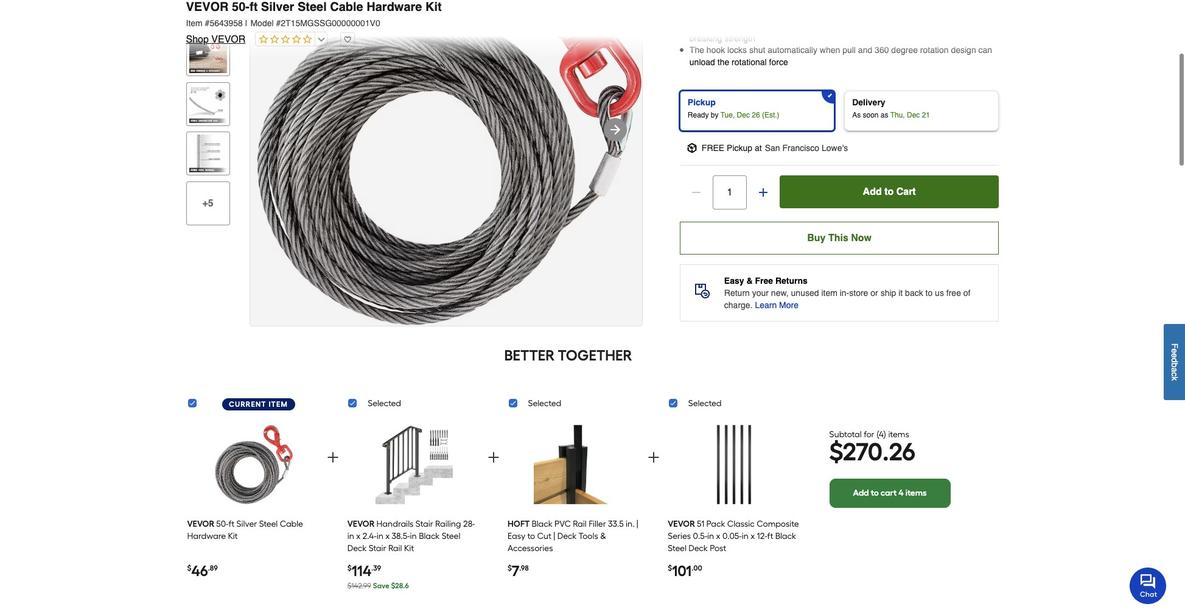 Task type: describe. For each thing, give the bounding box(es) containing it.
load
[[757, 21, 773, 31]]

46 list item
[[187, 416, 319, 597]]

kit inside vevor 50-ft silver steel cable hardware kit item # 5643958 | model # 2t15mgssg00000001v0
[[426, 0, 442, 14]]

1 horizontal spatial |
[[554, 531, 556, 541]]

50- inside vevor 50-ft silver steel cable hardware kit item # 5643958 | model # 2t15mgssg00000001v0
[[232, 0, 250, 14]]

kit inside 50-ft silver steel cable hardware kit
[[228, 531, 238, 541]]

plus image for 46
[[326, 450, 341, 465]]

2 # from the left
[[276, 18, 281, 28]]

114
[[352, 562, 372, 580]]

vevor inside vevor 50-ft silver steel cable hardware kit item # 5643958 | model # 2t15mgssg00000001v0
[[186, 0, 229, 14]]

steel inside 51 pack classic composite series 0.5-in x 0.05-in x 12-ft black steel deck post
[[668, 543, 687, 553]]

add for add to cart 4 items
[[854, 488, 870, 498]]

to inside easy & free returns return your new, unused item in-store or ship it back to us free of charge.
[[926, 288, 933, 298]]

add to cart 4 items
[[854, 488, 927, 498]]

.26
[[883, 438, 916, 467]]

handrails stair railing 28- in x 2.4-in x 38.5-in black steel deck stair rail kit
[[348, 519, 475, 553]]

soon
[[863, 111, 879, 119]]

28.6
[[395, 581, 409, 590]]

deck inside black pvc rail filler 33.5 in. | easy to cut | deck tools & accessories
[[558, 531, 577, 541]]

post
[[710, 543, 727, 553]]

1 vertical spatial |
[[637, 519, 639, 529]]

2 horizontal spatial plus image
[[758, 186, 770, 198]]

cart
[[897, 186, 917, 197]]

1 vertical spatial items
[[906, 488, 927, 498]]

steel inside handrails stair railing 28- in x 2.4-in x 38.5-in black steel deck stair rail kit
[[442, 531, 461, 541]]

store
[[850, 288, 869, 298]]

handrails
[[377, 519, 414, 529]]

francisco
[[783, 143, 820, 153]]

deck inside 51 pack classic composite series 0.5-in x 0.05-in x 12-ft black steel deck post
[[689, 543, 708, 553]]

& inside easy & free returns return your new, unused item in-store or ship it back to us free of charge.
[[747, 276, 753, 285]]

rail inside black pvc rail filler 33.5 in. | easy to cut | deck tools & accessories
[[573, 519, 587, 529]]

3 in from the left
[[410, 531, 417, 541]]

add for add to cart
[[863, 186, 882, 197]]

vevor  #2t15mgssg00000001v0 - thumbnail3 image
[[189, 35, 227, 73]]

black inside 51 pack classic composite series 0.5-in x 0.05-in x 12-ft black steel deck post
[[776, 531, 797, 541]]

superior
[[946, 21, 977, 31]]

c
[[1171, 372, 1180, 377]]

2 the from the top
[[690, 45, 705, 55]]

2 in from the left
[[377, 531, 384, 541]]

plus image for 7
[[647, 450, 661, 465]]

0 horizontal spatial stair
[[369, 543, 387, 553]]

zero stars image
[[256, 34, 313, 46]]

together
[[558, 346, 633, 364]]

rail inside handrails stair railing 28- in x 2.4-in x 38.5-in black steel deck stair rail kit
[[389, 543, 402, 553]]

vevor  #2t15mgssg00000001v0 image
[[250, 0, 642, 326]]

50-ft silver steel cable hardware kit
[[187, 519, 303, 541]]

at
[[755, 143, 762, 153]]

4 for subtotal for ( 4 ) items $ 270 .26
[[880, 430, 884, 440]]

2 e from the top
[[1171, 353, 1180, 358]]

is
[[809, 21, 816, 31]]

dec inside delivery as soon as thu, dec 21
[[908, 111, 921, 119]]

pickup inside the pickup ready by tue, dec 26 (est.)
[[688, 97, 716, 107]]

vevor for 51 pack classic composite series 0.5-in x 0.05-in x 12-ft black steel deck post
[[668, 519, 696, 529]]

$142.99 save $ 28.6
[[348, 581, 409, 590]]

now
[[852, 232, 872, 243]]

steel inside 50-ft silver steel cable hardware kit
[[259, 519, 278, 529]]

$ 114 .39
[[348, 562, 381, 580]]

0 vertical spatial stair
[[416, 519, 434, 529]]

tools
[[579, 531, 599, 541]]

1 # from the left
[[205, 18, 210, 28]]

pickup image
[[688, 143, 697, 153]]

better
[[505, 346, 555, 364]]

vevor for handrails stair railing 28- in x 2.4-in x 38.5-in black steel deck stair rail kit
[[348, 519, 375, 529]]

pvc
[[555, 519, 571, 529]]

results
[[896, 21, 921, 31]]

ship
[[881, 288, 897, 298]]

shop
[[186, 34, 209, 45]]

5 in from the left
[[742, 531, 749, 541]]

$ right the save
[[391, 581, 395, 590]]

vevor 50-ft silver steel cable hardware kit item # 5643958 | model # 2t15mgssg00000001v0
[[186, 0, 442, 28]]

114 list item
[[348, 416, 480, 597]]

breaking
[[690, 33, 723, 43]]

51
[[697, 519, 705, 529]]

working
[[726, 21, 755, 31]]

item number 5 6 4 3 9 5 8 and model number 2 t 1 5 m g s s g 0 0 0 0 0 0 0 1 v 0 element
[[186, 17, 1000, 29]]

cart
[[881, 488, 897, 498]]

cable inside 50-ft silver steel cable hardware kit
[[280, 519, 303, 529]]

$ for 114
[[348, 564, 352, 572]]

to inside button
[[885, 186, 894, 197]]

101
[[673, 562, 692, 580]]

pickup ready by tue, dec 26 (est.)
[[688, 97, 780, 119]]

3 x from the left
[[717, 531, 721, 541]]

shop vevor
[[186, 34, 246, 45]]

steel inside vevor 50-ft silver steel cable hardware kit item # 5643958 | model # 2t15mgssg00000001v0
[[298, 0, 327, 14]]

f e e d b a c k
[[1171, 344, 1180, 381]]

black inside handrails stair railing 28- in x 2.4-in x 38.5-in black steel deck stair rail kit
[[419, 531, 440, 541]]

)
[[884, 430, 887, 440]]

strength
[[725, 33, 756, 43]]

hoft black pvc rail filler 33.5 in. | easy to cut | deck tools & accessories image
[[534, 420, 614, 509]]

38.5-
[[392, 531, 410, 541]]

0.5-
[[694, 531, 708, 541]]

7 list item
[[508, 416, 640, 597]]

option group containing pickup
[[675, 86, 1005, 136]]

Stepper number input field with increment and decrement buttons number field
[[713, 175, 747, 209]]

vevor  #2t15mgssg00000001v0 - thumbnail5 image
[[189, 135, 227, 172]]

cable inside vevor 50-ft silver steel cable hardware kit item # 5643958 | model # 2t15mgssg00000001v0
[[330, 0, 363, 14]]

vevor 50-ft silver steel cable hardware kit image
[[214, 420, 293, 509]]

this
[[829, 232, 849, 243]]

50- inside 50-ft silver steel cable hardware kit
[[216, 519, 229, 529]]

item
[[822, 288, 838, 298]]

4 in from the left
[[708, 531, 715, 541]]

degree
[[892, 45, 919, 55]]

hook
[[707, 45, 726, 55]]

model
[[251, 18, 274, 28]]

26
[[752, 111, 761, 119]]

lowe's
[[822, 143, 849, 153]]

shut
[[750, 45, 766, 55]]

k
[[1171, 377, 1180, 381]]

$ for 7
[[508, 564, 512, 572]]

46
[[192, 562, 208, 580]]

thu,
[[891, 111, 906, 119]]

2t15mgssg00000001v0
[[281, 18, 381, 28]]

ft inside 50-ft silver steel cable hardware kit
[[229, 519, 235, 529]]

black pvc rail filler 33.5 in. | easy to cut | deck tools & accessories
[[508, 519, 639, 553]]

accessories
[[508, 543, 553, 553]]

selected for 7
[[528, 398, 562, 408]]

better together heading
[[186, 346, 951, 365]]

a
[[1171, 368, 1180, 372]]

locks
[[728, 45, 747, 55]]

title image
[[189, 0, 227, 23]]

returns
[[776, 276, 808, 285]]

as
[[881, 111, 889, 119]]

360
[[875, 45, 890, 55]]

more
[[780, 300, 799, 310]]

it inside the safe working load capacity is up to 4400lbs which results it has superior breaking strength the hook locks shut automatically when pull and 360 degree rotation design can unload the rotational force
[[923, 21, 928, 31]]

return
[[725, 288, 750, 298]]

better together
[[505, 346, 633, 364]]

$ for 101
[[668, 564, 673, 572]]

save
[[373, 581, 390, 590]]

vevor handrails stair railing 28-in x 2.4-in x 38.5-in black steel deck stair rail kit image
[[374, 420, 453, 509]]

back
[[906, 288, 924, 298]]

chat invite button image
[[1131, 567, 1168, 604]]

hardware inside 50-ft silver steel cable hardware kit
[[187, 531, 226, 541]]

f e e d b a c k button
[[1165, 324, 1186, 400]]

hardware inside vevor 50-ft silver steel cable hardware kit item # 5643958 | model # 2t15mgssg00000001v0
[[367, 0, 422, 14]]

1 vertical spatial pickup
[[727, 143, 753, 153]]

railing
[[436, 519, 461, 529]]

.98
[[520, 564, 529, 572]]

33.5
[[609, 519, 624, 529]]



Task type: vqa. For each thing, say whether or not it's contained in the screenshot.
the protect
no



Task type: locate. For each thing, give the bounding box(es) containing it.
1 vertical spatial stair
[[369, 543, 387, 553]]

1 horizontal spatial pickup
[[727, 143, 753, 153]]

buy this now button
[[680, 221, 1000, 254]]

to
[[830, 21, 837, 31], [885, 186, 894, 197], [926, 288, 933, 298], [871, 488, 879, 498], [528, 531, 536, 541]]

4 right cart
[[899, 488, 904, 498]]

vevor 51 pack classic composite series 0.5-in x 0.05-in x 12-ft black steel deck post image
[[695, 420, 774, 509]]

dec
[[737, 111, 750, 119], [908, 111, 921, 119]]

kit
[[426, 0, 442, 14], [228, 531, 238, 541], [404, 543, 414, 553]]

and
[[859, 45, 873, 55]]

| inside vevor 50-ft silver steel cable hardware kit item # 5643958 | model # 2t15mgssg00000001v0
[[245, 18, 248, 28]]

0 vertical spatial ft
[[250, 0, 258, 14]]

1 vertical spatial cable
[[280, 519, 303, 529]]

2 horizontal spatial black
[[776, 531, 797, 541]]

0 horizontal spatial |
[[245, 18, 248, 28]]

it right ship
[[899, 288, 903, 298]]

x left 2.4-
[[357, 531, 361, 541]]

black down railing
[[419, 531, 440, 541]]

vevor for 50-ft silver steel cable hardware kit
[[187, 519, 214, 529]]

learn more link
[[756, 299, 799, 311]]

vevor up item
[[186, 0, 229, 14]]

it inside easy & free returns return your new, unused item in-store or ship it back to us free of charge.
[[899, 288, 903, 298]]

1 vertical spatial it
[[899, 288, 903, 298]]

e
[[1171, 349, 1180, 353], [1171, 353, 1180, 358]]

vevor inside 114 list item
[[348, 519, 375, 529]]

0 horizontal spatial it
[[899, 288, 903, 298]]

& down filler
[[601, 531, 607, 541]]

0 vertical spatial kit
[[426, 0, 442, 14]]

pull
[[843, 45, 856, 55]]

1 horizontal spatial 50-
[[232, 0, 250, 14]]

hardware
[[367, 0, 422, 14], [187, 531, 226, 541]]

0 horizontal spatial rail
[[389, 543, 402, 553]]

filler
[[589, 519, 606, 529]]

0 vertical spatial easy
[[725, 276, 745, 285]]

to inside the safe working load capacity is up to 4400lbs which results it has superior breaking strength the hook locks shut automatically when pull and 360 degree rotation design can unload the rotational force
[[830, 21, 837, 31]]

0 vertical spatial the
[[690, 21, 705, 31]]

$ left .98 on the left
[[508, 564, 512, 572]]

vevor up "series"
[[668, 519, 696, 529]]

ft inside vevor 50-ft silver steel cable hardware kit item # 5643958 | model # 2t15mgssg00000001v0
[[250, 0, 258, 14]]

dec left 26
[[737, 111, 750, 119]]

for
[[864, 430, 875, 440]]

0 vertical spatial |
[[245, 18, 248, 28]]

0 horizontal spatial 50-
[[216, 519, 229, 529]]

4 right for on the bottom of the page
[[880, 430, 884, 440]]

0 horizontal spatial pickup
[[688, 97, 716, 107]]

pickup left at
[[727, 143, 753, 153]]

silver down vevor 50-ft silver steel cable hardware kit image
[[237, 519, 257, 529]]

0 vertical spatial silver
[[261, 0, 294, 14]]

1 horizontal spatial &
[[747, 276, 753, 285]]

1 horizontal spatial cable
[[330, 0, 363, 14]]

silver inside 50-ft silver steel cable hardware kit
[[237, 519, 257, 529]]

7
[[512, 562, 520, 580]]

$ inside $ 7 .98
[[508, 564, 512, 572]]

21
[[923, 111, 931, 119]]

1 vertical spatial &
[[601, 531, 607, 541]]

4 x from the left
[[751, 531, 755, 541]]

plus image
[[486, 450, 501, 465]]

0 horizontal spatial deck
[[348, 543, 367, 553]]

x up post
[[717, 531, 721, 541]]

composite
[[757, 519, 800, 529]]

1 horizontal spatial selected
[[528, 398, 562, 408]]

$ inside $ 101 .00
[[668, 564, 673, 572]]

1 vertical spatial 4
[[899, 488, 904, 498]]

ft inside 51 pack classic composite series 0.5-in x 0.05-in x 12-ft black steel deck post
[[768, 531, 774, 541]]

d
[[1171, 358, 1180, 363]]

or
[[871, 288, 879, 298]]

1 horizontal spatial 4
[[899, 488, 904, 498]]

2 horizontal spatial |
[[637, 519, 639, 529]]

0 vertical spatial rail
[[573, 519, 587, 529]]

vevor inside 101 "list item"
[[668, 519, 696, 529]]

has
[[930, 21, 944, 31]]

0 vertical spatial 50-
[[232, 0, 250, 14]]

0 horizontal spatial black
[[419, 531, 440, 541]]

rail down the 38.5-
[[389, 543, 402, 553]]

101 list item
[[668, 416, 800, 597]]

1 vertical spatial add
[[854, 488, 870, 498]]

1 horizontal spatial deck
[[558, 531, 577, 541]]

# right item
[[205, 18, 210, 28]]

+5
[[202, 198, 214, 209]]

$142.99
[[348, 581, 371, 590]]

# right model
[[276, 18, 281, 28]]

option group
[[675, 86, 1005, 136]]

0 vertical spatial pickup
[[688, 97, 716, 107]]

buy
[[808, 232, 826, 243]]

1 horizontal spatial easy
[[725, 276, 745, 285]]

0 vertical spatial add
[[863, 186, 882, 197]]

0 horizontal spatial cable
[[280, 519, 303, 529]]

vevor down 5643958
[[212, 34, 246, 45]]

1 dec from the left
[[737, 111, 750, 119]]

easy up return on the top right of page
[[725, 276, 745, 285]]

2 vertical spatial ft
[[768, 531, 774, 541]]

3 selected from the left
[[689, 398, 722, 408]]

1 selected from the left
[[368, 398, 401, 408]]

1 x from the left
[[357, 531, 361, 541]]

0 horizontal spatial easy
[[508, 531, 526, 541]]

plus image
[[758, 186, 770, 198], [326, 450, 341, 465], [647, 450, 661, 465]]

free pickup at san francisco lowe's
[[702, 143, 849, 153]]

e up d
[[1171, 349, 1180, 353]]

50- up 5643958
[[232, 0, 250, 14]]

deck
[[558, 531, 577, 541], [348, 543, 367, 553], [689, 543, 708, 553]]

subtotal
[[830, 430, 862, 440]]

2 horizontal spatial deck
[[689, 543, 708, 553]]

5643958
[[210, 18, 243, 28]]

1 horizontal spatial silver
[[261, 0, 294, 14]]

the up breaking
[[690, 21, 705, 31]]

2 horizontal spatial ft
[[768, 531, 774, 541]]

dec left 21 at the right
[[908, 111, 921, 119]]

deck down pvc
[[558, 531, 577, 541]]

1 vertical spatial the
[[690, 45, 705, 55]]

1 the from the top
[[690, 21, 705, 31]]

0 vertical spatial it
[[923, 21, 928, 31]]

0 vertical spatial hardware
[[367, 0, 422, 14]]

1 vertical spatial ft
[[229, 519, 235, 529]]

2 vertical spatial kit
[[404, 543, 414, 553]]

270
[[843, 438, 883, 467]]

$ inside subtotal for ( 4 ) items $ 270 .26
[[830, 438, 843, 467]]

in
[[348, 531, 354, 541], [377, 531, 384, 541], [410, 531, 417, 541], [708, 531, 715, 541], [742, 531, 749, 541]]

vevor inside the 46 list item
[[187, 519, 214, 529]]

1 horizontal spatial #
[[276, 18, 281, 28]]

2 horizontal spatial selected
[[689, 398, 722, 408]]

2 vertical spatial |
[[554, 531, 556, 541]]

items right )
[[889, 430, 910, 440]]

.89
[[208, 564, 218, 572]]

current
[[229, 400, 267, 408]]

1 in from the left
[[348, 531, 354, 541]]

safe
[[707, 21, 723, 31]]

new,
[[772, 288, 789, 298]]

2 selected from the left
[[528, 398, 562, 408]]

1 vertical spatial kit
[[228, 531, 238, 541]]

the
[[718, 57, 730, 67]]

black down composite
[[776, 531, 797, 541]]

item
[[269, 400, 288, 408]]

$ inside '$ 46 .89'
[[187, 564, 192, 572]]

of
[[964, 288, 971, 298]]

black inside black pvc rail filler 33.5 in. | easy to cut | deck tools & accessories
[[532, 519, 553, 529]]

0 horizontal spatial silver
[[237, 519, 257, 529]]

$ 7 .98
[[508, 562, 529, 580]]

0 vertical spatial &
[[747, 276, 753, 285]]

f
[[1171, 344, 1180, 349]]

deck down 0.5-
[[689, 543, 708, 553]]

(est.)
[[763, 111, 780, 119]]

add inside button
[[863, 186, 882, 197]]

in.
[[626, 519, 635, 529]]

silver
[[261, 0, 294, 14], [237, 519, 257, 529]]

b
[[1171, 363, 1180, 368]]

deck down 2.4-
[[348, 543, 367, 553]]

x left 12-
[[751, 531, 755, 541]]

0 horizontal spatial ft
[[229, 519, 235, 529]]

rail
[[573, 519, 587, 529], [389, 543, 402, 553]]

1 vertical spatial easy
[[508, 531, 526, 541]]

item
[[186, 18, 203, 28]]

0 vertical spatial cable
[[330, 0, 363, 14]]

0 horizontal spatial #
[[205, 18, 210, 28]]

items right cart
[[906, 488, 927, 498]]

0 vertical spatial 4
[[880, 430, 884, 440]]

in-
[[840, 288, 850, 298]]

black
[[532, 519, 553, 529], [419, 531, 440, 541], [776, 531, 797, 541]]

0 horizontal spatial dec
[[737, 111, 750, 119]]

which
[[872, 21, 893, 31]]

ready
[[688, 111, 709, 119]]

1 vertical spatial rail
[[389, 543, 402, 553]]

it left has
[[923, 21, 928, 31]]

2 x from the left
[[386, 531, 390, 541]]

easy down the hoft
[[508, 531, 526, 541]]

e up b
[[1171, 353, 1180, 358]]

$ left .89
[[187, 564, 192, 572]]

free
[[702, 143, 725, 153]]

0 vertical spatial items
[[889, 430, 910, 440]]

$ for 46
[[187, 564, 192, 572]]

.39
[[372, 564, 381, 572]]

x left the 38.5-
[[386, 531, 390, 541]]

deck inside handrails stair railing 28- in x 2.4-in x 38.5-in black steel deck stair rail kit
[[348, 543, 367, 553]]

$ left for on the bottom of the page
[[830, 438, 843, 467]]

| left model
[[245, 18, 248, 28]]

0.05-
[[723, 531, 742, 541]]

2.4-
[[363, 531, 377, 541]]

1 vertical spatial silver
[[237, 519, 257, 529]]

free
[[756, 276, 774, 285]]

12-
[[757, 531, 768, 541]]

pack
[[707, 519, 726, 529]]

| right in.
[[637, 519, 639, 529]]

rotational
[[732, 57, 767, 67]]

black up "cut"
[[532, 519, 553, 529]]

easy inside black pvc rail filler 33.5 in. | easy to cut | deck tools & accessories
[[508, 531, 526, 541]]

the safe working load capacity is up to 4400lbs which results it has superior breaking strength the hook locks shut automatically when pull and 360 degree rotation design can unload the rotational force
[[690, 21, 993, 67]]

the up unload
[[690, 45, 705, 55]]

$ left the .00
[[668, 564, 673, 572]]

cut
[[538, 531, 552, 541]]

2 dec from the left
[[908, 111, 921, 119]]

1 horizontal spatial black
[[532, 519, 553, 529]]

1 horizontal spatial stair
[[416, 519, 434, 529]]

1 vertical spatial 50-
[[216, 519, 229, 529]]

dec inside the pickup ready by tue, dec 26 (est.)
[[737, 111, 750, 119]]

1 horizontal spatial hardware
[[367, 0, 422, 14]]

tue,
[[721, 111, 735, 119]]

selected for 101
[[689, 398, 722, 408]]

1 horizontal spatial ft
[[250, 0, 258, 14]]

& inside black pvc rail filler 33.5 in. | easy to cut | deck tools & accessories
[[601, 531, 607, 541]]

& left free
[[747, 276, 753, 285]]

1 horizontal spatial it
[[923, 21, 928, 31]]

2 horizontal spatial kit
[[426, 0, 442, 14]]

stair down 2.4-
[[369, 543, 387, 553]]

| right "cut"
[[554, 531, 556, 541]]

silver up model
[[261, 0, 294, 14]]

free
[[947, 288, 962, 298]]

stair left railing
[[416, 519, 434, 529]]

1 vertical spatial hardware
[[187, 531, 226, 541]]

vevor up 2.4-
[[348, 519, 375, 529]]

vevor up .89
[[187, 519, 214, 529]]

$ inside $ 114 .39
[[348, 564, 352, 572]]

kit inside handrails stair railing 28- in x 2.4-in x 38.5-in black steel deck stair rail kit
[[404, 543, 414, 553]]

classic
[[728, 519, 755, 529]]

0 horizontal spatial kit
[[228, 531, 238, 541]]

pickup up ready in the right of the page
[[688, 97, 716, 107]]

50- up .89
[[216, 519, 229, 529]]

0 horizontal spatial hardware
[[187, 531, 226, 541]]

items inside subtotal for ( 4 ) items $ 270 .26
[[889, 430, 910, 440]]

1 horizontal spatial plus image
[[647, 450, 661, 465]]

1 horizontal spatial dec
[[908, 111, 921, 119]]

1 horizontal spatial kit
[[404, 543, 414, 553]]

1 e from the top
[[1171, 349, 1180, 353]]

0 horizontal spatial &
[[601, 531, 607, 541]]

50-
[[232, 0, 250, 14], [216, 519, 229, 529]]

0 horizontal spatial 4
[[880, 430, 884, 440]]

charge.
[[725, 300, 753, 310]]

series
[[668, 531, 691, 541]]

minus image
[[691, 186, 703, 198]]

arrow right image
[[608, 122, 623, 137]]

4 for add to cart 4 items
[[899, 488, 904, 498]]

4 inside subtotal for ( 4 ) items $ 270 .26
[[880, 430, 884, 440]]

stair
[[416, 519, 434, 529], [369, 543, 387, 553]]

1 horizontal spatial rail
[[573, 519, 587, 529]]

heart outline image
[[341, 32, 355, 47]]

$ up $142.99
[[348, 564, 352, 572]]

silver inside vevor 50-ft silver steel cable hardware kit item # 5643958 | model # 2t15mgssg00000001v0
[[261, 0, 294, 14]]

rail up tools
[[573, 519, 587, 529]]

$ 46 .89
[[187, 562, 218, 580]]

easy inside easy & free returns return your new, unused item in-store or ship it back to us free of charge.
[[725, 276, 745, 285]]

selected
[[368, 398, 401, 408], [528, 398, 562, 408], [689, 398, 722, 408]]

can
[[979, 45, 993, 55]]

0 horizontal spatial selected
[[368, 398, 401, 408]]

buy this now
[[808, 232, 872, 243]]

unload
[[690, 57, 716, 67]]

0 horizontal spatial plus image
[[326, 450, 341, 465]]

to inside black pvc rail filler 33.5 in. | easy to cut | deck tools & accessories
[[528, 531, 536, 541]]

vevor  #2t15mgssg00000001v0 - thumbnail4 image
[[189, 85, 227, 123]]

force
[[770, 57, 789, 67]]



